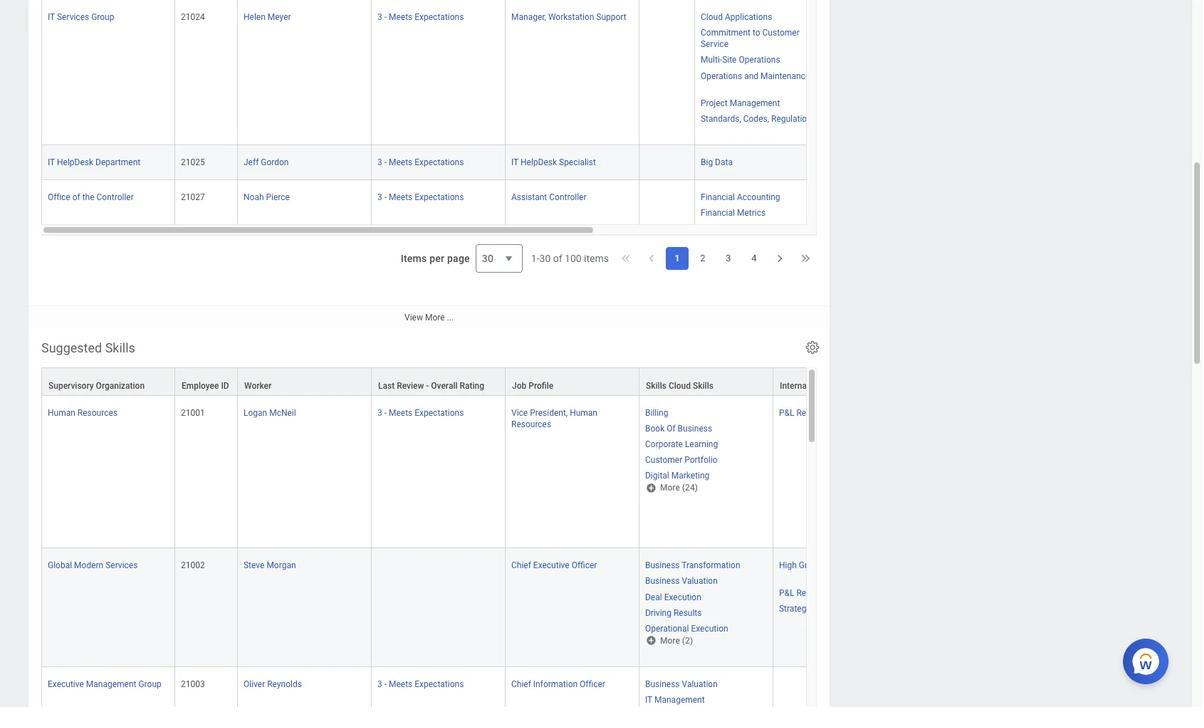 Task type: locate. For each thing, give the bounding box(es) containing it.
responsibiity down internal skills
[[797, 408, 848, 418]]

business valuation up deal execution link
[[646, 577, 718, 587]]

group inside the 'suggested skills' element
[[139, 680, 162, 690]]

1 row from the top
[[41, 0, 1097, 145]]

resources down vice
[[512, 420, 552, 430]]

1 vertical spatial customer
[[646, 455, 683, 465]]

helpdesk up office of the controller 'link'
[[57, 157, 93, 167]]

corporate
[[646, 440, 683, 450]]

0 horizontal spatial and
[[745, 71, 759, 81]]

2 valuation from the top
[[682, 680, 718, 690]]

0 vertical spatial officer
[[572, 561, 597, 571]]

2 human from the left
[[570, 408, 598, 418]]

resources inside "link"
[[78, 408, 118, 418]]

1 vertical spatial business valuation
[[646, 680, 718, 690]]

and down multi-site operations on the top of the page
[[745, 71, 759, 81]]

3 for vice president, human resources
[[378, 408, 382, 418]]

3 inside the 3 button
[[726, 253, 732, 264]]

business valuation up it management link
[[646, 680, 718, 690]]

row
[[41, 0, 1097, 145], [41, 145, 1097, 180], [41, 180, 1097, 244], [41, 368, 1042, 397], [41, 396, 1042, 549], [41, 549, 1042, 667], [41, 667, 1042, 708]]

0 vertical spatial responsibiity
[[797, 408, 848, 418]]

meets for oliver reynolds
[[389, 680, 413, 690]]

0 vertical spatial cloud
[[701, 12, 723, 22]]

last review - overall rating column header
[[372, 368, 506, 397]]

customer portfolio link
[[646, 453, 718, 465]]

1 responsibiity from the top
[[797, 408, 848, 418]]

operations up operations and maintenance link
[[739, 55, 781, 65]]

more down operational
[[661, 636, 680, 646]]

management for it
[[655, 695, 705, 705]]

logan mcneil link
[[244, 405, 296, 418]]

1 vertical spatial financial
[[701, 208, 735, 218]]

1 vertical spatial executive
[[48, 680, 84, 690]]

1 vertical spatial execution
[[829, 604, 867, 614]]

1 vertical spatial more
[[661, 483, 680, 493]]

maintenance
[[761, 71, 810, 81]]

of right 30
[[553, 253, 563, 264]]

1 business valuation from the top
[[646, 577, 718, 587]]

1 p&l responsibiity link from the top
[[780, 405, 848, 418]]

p&l up strategy
[[780, 588, 795, 598]]

noah pierce
[[244, 192, 290, 202]]

1 horizontal spatial services
[[106, 561, 138, 571]]

cell left the m&a on the right of the page
[[640, 180, 695, 244]]

0 vertical spatial group
[[91, 12, 114, 22]]

business
[[678, 424, 713, 434], [646, 561, 680, 571], [646, 577, 680, 587], [646, 680, 680, 690]]

valuation up it management link
[[682, 680, 718, 690]]

1 cell from the top
[[640, 0, 695, 145]]

5 meets from the top
[[389, 680, 413, 690]]

1 financial from the top
[[701, 192, 735, 202]]

officer for chief information officer
[[580, 680, 606, 690]]

big
[[701, 157, 713, 167]]

global
[[48, 561, 72, 571]]

and
[[745, 71, 759, 81], [813, 604, 827, 614]]

7 row from the top
[[41, 667, 1042, 708]]

2 p&l from the top
[[780, 588, 795, 598]]

logan
[[244, 408, 267, 418]]

1 horizontal spatial human
[[570, 408, 598, 418]]

p&l down internal
[[780, 408, 795, 418]]

0 vertical spatial p&l
[[780, 408, 795, 418]]

2 vertical spatial execution
[[691, 624, 729, 634]]

1 vertical spatial of
[[553, 253, 563, 264]]

- for jeff gordon
[[385, 157, 387, 167]]

2 3 - meets expectations link from the top
[[378, 155, 464, 167]]

it helpdesk department link
[[48, 155, 141, 167]]

worker
[[244, 381, 272, 391]]

human
[[48, 408, 75, 418], [570, 408, 598, 418]]

assistant
[[512, 192, 547, 202]]

21024
[[181, 12, 205, 22]]

skills up supervisory organization popup button
[[105, 340, 135, 355]]

2 3 - meets expectations from the top
[[378, 157, 464, 167]]

chevron 2x left small image
[[619, 251, 633, 266]]

services
[[57, 12, 89, 22], [106, 561, 138, 571]]

0 vertical spatial p&l responsibiity link
[[780, 405, 848, 418]]

0 horizontal spatial management
[[86, 680, 136, 690]]

skills cloud skills
[[646, 381, 714, 391]]

logan mcneil
[[244, 408, 296, 418]]

operations
[[739, 55, 781, 65], [701, 71, 743, 81]]

m&a
[[701, 224, 720, 234]]

0 vertical spatial chief
[[512, 561, 531, 571]]

1 vertical spatial resources
[[512, 420, 552, 430]]

specialist
[[559, 157, 596, 167]]

customer portfolio
[[646, 455, 718, 465]]

executive
[[534, 561, 570, 571], [48, 680, 84, 690]]

1 3 - meets expectations from the top
[[378, 12, 464, 22]]

of left "the"
[[72, 192, 80, 202]]

items
[[584, 253, 609, 264]]

0 horizontal spatial group
[[91, 12, 114, 22]]

global modern services link
[[48, 558, 138, 571]]

manager,
[[512, 12, 546, 22]]

m&a experience link
[[701, 221, 763, 234]]

0 vertical spatial resources
[[78, 408, 118, 418]]

0 vertical spatial and
[[745, 71, 759, 81]]

21002
[[181, 561, 205, 571]]

1 vertical spatial and
[[813, 604, 827, 614]]

1 horizontal spatial group
[[139, 680, 162, 690]]

p&l responsibiity link up strategy and execution link
[[780, 585, 848, 598]]

valuation down business transformation on the right of page
[[682, 577, 718, 587]]

1 horizontal spatial helpdesk
[[521, 157, 557, 167]]

0 vertical spatial executive
[[534, 561, 570, 571]]

management inside 'link'
[[730, 98, 781, 108]]

0 vertical spatial of
[[72, 192, 80, 202]]

execution for deal execution
[[665, 593, 702, 602]]

1 3 - meets expectations link from the top
[[378, 9, 464, 22]]

list inside pagination element
[[666, 247, 766, 270]]

more (2) button
[[646, 635, 695, 647]]

cell for commitment to customer service
[[640, 0, 695, 145]]

business valuation link up it management link
[[646, 677, 718, 690]]

and inside job profile skill comparison "element"
[[745, 71, 759, 81]]

book of business
[[646, 424, 713, 434]]

execution up (2)
[[691, 624, 729, 634]]

1 helpdesk from the left
[[57, 157, 93, 167]]

standards, codes, regulations
[[701, 114, 817, 124]]

supervisory organization button
[[42, 368, 175, 395]]

office of the controller
[[48, 192, 134, 202]]

0 horizontal spatial of
[[72, 192, 80, 202]]

(24)
[[683, 483, 698, 493]]

2 responsibiity from the top
[[797, 588, 848, 598]]

internal skills button
[[774, 368, 907, 395]]

3 for assistant controller
[[378, 192, 382, 202]]

responsibiity for p&l responsibiity strategy and execution
[[797, 588, 848, 598]]

of
[[72, 192, 80, 202], [553, 253, 563, 264]]

human down job profile column header
[[570, 408, 598, 418]]

pagination element
[[531, 236, 817, 281]]

m&a experience
[[701, 224, 763, 234]]

executive management group link
[[48, 677, 162, 690]]

view
[[405, 313, 423, 323]]

1 horizontal spatial resources
[[512, 420, 552, 430]]

5 expectations from the top
[[415, 680, 464, 690]]

1 horizontal spatial cloud
[[701, 12, 723, 22]]

it inside list
[[646, 695, 653, 705]]

0 vertical spatial valuation
[[682, 577, 718, 587]]

last
[[378, 381, 395, 391]]

row containing supervisory organization
[[41, 368, 1042, 397]]

1 vertical spatial cloud
[[669, 381, 691, 391]]

3
[[378, 12, 382, 22], [378, 157, 382, 167], [378, 192, 382, 202], [726, 253, 732, 264], [378, 408, 382, 418], [378, 680, 382, 690]]

1 vertical spatial p&l
[[780, 588, 795, 598]]

1-
[[531, 253, 540, 264]]

morgan
[[267, 561, 296, 571]]

skills
[[105, 340, 135, 355], [646, 381, 667, 391], [693, 381, 714, 391], [812, 381, 832, 391]]

0 horizontal spatial controller
[[97, 192, 134, 202]]

employee
[[182, 381, 219, 391]]

3 for manager, workstation support
[[378, 12, 382, 22]]

3 - meets expectations link for manager, workstation support
[[378, 9, 464, 22]]

3 meets from the top
[[389, 192, 413, 202]]

cell left multi-
[[640, 0, 695, 145]]

view more ... link
[[29, 306, 830, 329]]

experience
[[722, 224, 763, 234]]

4 row from the top
[[41, 368, 1042, 397]]

applications
[[725, 12, 773, 22]]

row containing it services group
[[41, 0, 1097, 145]]

supervisory
[[48, 381, 94, 391]]

it for it management
[[646, 695, 653, 705]]

financial up the m&a on the right of the page
[[701, 208, 735, 218]]

5 3 - meets expectations from the top
[[378, 680, 464, 690]]

1 vertical spatial valuation
[[682, 680, 718, 690]]

support
[[597, 12, 627, 22]]

1 vertical spatial services
[[106, 561, 138, 571]]

2 meets from the top
[[389, 157, 413, 167]]

executive management group
[[48, 680, 162, 690]]

meets for noah pierce
[[389, 192, 413, 202]]

0 horizontal spatial executive
[[48, 680, 84, 690]]

group inside job profile skill comparison "element"
[[91, 12, 114, 22]]

1 meets from the top
[[389, 12, 413, 22]]

items selected list containing business transformation
[[646, 558, 764, 635]]

0 vertical spatial services
[[57, 12, 89, 22]]

meets for logan mcneil
[[389, 408, 413, 418]]

-
[[385, 12, 387, 22], [385, 157, 387, 167], [385, 192, 387, 202], [426, 381, 429, 391], [385, 408, 387, 418], [385, 680, 387, 690]]

1 horizontal spatial executive
[[534, 561, 570, 571]]

expectations for it
[[415, 157, 464, 167]]

3 - meets expectations for it helpdesk specialist
[[378, 157, 464, 167]]

3 expectations from the top
[[415, 192, 464, 202]]

execution down organizations
[[829, 604, 867, 614]]

assistant controller link
[[512, 190, 587, 202]]

responsibiity up strategy and execution link
[[797, 588, 848, 598]]

operations down site
[[701, 71, 743, 81]]

business valuation link up deal execution link
[[646, 574, 718, 587]]

2 expectations from the top
[[415, 157, 464, 167]]

p&l responsibiity
[[780, 408, 848, 418]]

- for noah pierce
[[385, 192, 387, 202]]

human down supervisory
[[48, 408, 75, 418]]

helpdesk for specialist
[[521, 157, 557, 167]]

1 horizontal spatial management
[[655, 695, 705, 705]]

p&l for p&l responsibiity strategy and execution
[[780, 588, 795, 598]]

multi-site operations link
[[701, 52, 781, 65]]

cell
[[640, 0, 695, 145], [640, 145, 695, 180], [640, 180, 695, 244]]

2 horizontal spatial management
[[730, 98, 781, 108]]

controller right "the"
[[97, 192, 134, 202]]

management
[[730, 98, 781, 108], [86, 680, 136, 690], [655, 695, 705, 705]]

0 vertical spatial execution
[[665, 593, 702, 602]]

30
[[540, 253, 551, 264]]

suggested skills element
[[29, 327, 1042, 708]]

1 vertical spatial p&l responsibiity link
[[780, 585, 848, 598]]

it services group
[[48, 12, 114, 22]]

operational
[[646, 624, 689, 634]]

items selected list
[[701, 9, 823, 136], [701, 190, 803, 235], [646, 405, 741, 482], [646, 558, 764, 635], [780, 558, 901, 615], [646, 677, 751, 708]]

3 row from the top
[[41, 180, 1097, 244]]

list containing 2
[[666, 247, 766, 270]]

driving results link
[[646, 605, 702, 618]]

chief information officer
[[512, 680, 606, 690]]

2 chief from the top
[[512, 680, 531, 690]]

business inside "link"
[[678, 424, 713, 434]]

human resources link
[[48, 405, 118, 418]]

it for it services group
[[48, 12, 55, 22]]

group
[[91, 12, 114, 22], [139, 680, 162, 690]]

1 horizontal spatial customer
[[763, 28, 800, 38]]

officer for chief executive officer
[[572, 561, 597, 571]]

p&l inside p&l responsibiity strategy and execution
[[780, 588, 795, 598]]

helpdesk up assistant controller link
[[521, 157, 557, 167]]

1 horizontal spatial and
[[813, 604, 827, 614]]

4 3 - meets expectations from the top
[[378, 408, 464, 418]]

0 horizontal spatial human
[[48, 408, 75, 418]]

standards, codes, regulations link
[[701, 111, 817, 124]]

2 vertical spatial more
[[661, 636, 680, 646]]

steve morgan link
[[244, 558, 296, 571]]

6 row from the top
[[41, 549, 1042, 667]]

1 horizontal spatial of
[[553, 253, 563, 264]]

execution inside p&l responsibiity strategy and execution
[[829, 604, 867, 614]]

3 for it helpdesk specialist
[[378, 157, 382, 167]]

0 vertical spatial more
[[425, 313, 445, 323]]

4 meets from the top
[[389, 408, 413, 418]]

of
[[667, 424, 676, 434]]

more left ...
[[425, 313, 445, 323]]

2 vertical spatial management
[[655, 695, 705, 705]]

business valuation
[[646, 577, 718, 587], [646, 680, 718, 690]]

0 horizontal spatial cloud
[[669, 381, 691, 391]]

1 controller from the left
[[97, 192, 134, 202]]

cloud inside items selected list
[[701, 12, 723, 22]]

1 vertical spatial officer
[[580, 680, 606, 690]]

p&l responsibiity link down internal skills
[[780, 405, 848, 418]]

responsibiity
[[797, 408, 848, 418], [797, 588, 848, 598]]

responsibiity inside p&l responsibiity strategy and execution
[[797, 588, 848, 598]]

resources down 'supervisory organization'
[[78, 408, 118, 418]]

skills up book of business "link"
[[693, 381, 714, 391]]

project management link
[[701, 95, 781, 108]]

3 cell from the top
[[640, 180, 695, 244]]

cloud applications link
[[701, 9, 773, 22]]

0 horizontal spatial services
[[57, 12, 89, 22]]

100
[[565, 253, 582, 264]]

cloud inside popup button
[[669, 381, 691, 391]]

21001
[[181, 408, 205, 418]]

2 helpdesk from the left
[[521, 157, 557, 167]]

1 vertical spatial responsibiity
[[797, 588, 848, 598]]

0 vertical spatial financial
[[701, 192, 735, 202]]

of inside status
[[553, 253, 563, 264]]

configure suggested skills image
[[805, 340, 821, 355]]

and right strategy
[[813, 604, 827, 614]]

1 vertical spatial chief
[[512, 680, 531, 690]]

cell left big
[[640, 145, 695, 180]]

1 human from the left
[[48, 408, 75, 418]]

2 row from the top
[[41, 145, 1097, 180]]

customer right to
[[763, 28, 800, 38]]

helen meyer
[[244, 12, 291, 22]]

4 3 - meets expectations link from the top
[[378, 405, 464, 418]]

0 horizontal spatial resources
[[78, 408, 118, 418]]

mcneil
[[269, 408, 296, 418]]

manager, workstation support link
[[512, 9, 627, 22]]

1 p&l from the top
[[780, 408, 795, 418]]

execution up results in the bottom right of the page
[[665, 593, 702, 602]]

3 - meets expectations link
[[378, 9, 464, 22], [378, 155, 464, 167], [378, 190, 464, 202], [378, 405, 464, 418], [378, 677, 464, 690]]

1 vertical spatial business valuation link
[[646, 677, 718, 690]]

corporate learning link
[[646, 437, 718, 450]]

p&l responsibiity link
[[780, 405, 848, 418], [780, 585, 848, 598]]

5 3 - meets expectations link from the top
[[378, 677, 464, 690]]

3 - meets expectations for chief information officer
[[378, 680, 464, 690]]

chevron 2x right small image
[[799, 251, 813, 266]]

0 vertical spatial customer
[[763, 28, 800, 38]]

1 vertical spatial management
[[86, 680, 136, 690]]

1 business valuation link from the top
[[646, 574, 718, 587]]

last review - overall rating
[[378, 381, 485, 391]]

resources inside vice president, human resources
[[512, 420, 552, 430]]

reynolds
[[267, 680, 302, 690]]

list
[[666, 247, 766, 270]]

controller down specialist
[[550, 192, 587, 202]]

3 3 - meets expectations link from the top
[[378, 190, 464, 202]]

4 expectations from the top
[[415, 408, 464, 418]]

expectations for assistant
[[415, 192, 464, 202]]

expectations for chief
[[415, 680, 464, 690]]

3 3 - meets expectations from the top
[[378, 192, 464, 202]]

1 vertical spatial group
[[139, 680, 162, 690]]

1 horizontal spatial controller
[[550, 192, 587, 202]]

0 vertical spatial business valuation link
[[646, 574, 718, 587]]

0 vertical spatial business valuation
[[646, 577, 718, 587]]

financial accounting link
[[701, 190, 781, 202]]

5 row from the top
[[41, 396, 1042, 549]]

it for it helpdesk specialist
[[512, 157, 519, 167]]

0 horizontal spatial helpdesk
[[57, 157, 93, 167]]

1 chief from the top
[[512, 561, 531, 571]]

0 horizontal spatial customer
[[646, 455, 683, 465]]

customer down corporate
[[646, 455, 683, 465]]

items selected list containing high growth organizations
[[780, 558, 901, 615]]

more down digital marketing
[[661, 483, 680, 493]]

more inside "link"
[[425, 313, 445, 323]]

1 expectations from the top
[[415, 12, 464, 22]]

row containing executive management group
[[41, 667, 1042, 708]]

of inside 'link'
[[72, 192, 80, 202]]

0 vertical spatial management
[[730, 98, 781, 108]]

21003
[[181, 680, 205, 690]]

2 financial from the top
[[701, 208, 735, 218]]

financial up financial metrics link
[[701, 192, 735, 202]]

controller
[[97, 192, 134, 202], [550, 192, 587, 202]]



Task type: vqa. For each thing, say whether or not it's contained in the screenshot.
Select to filter grid data icon Export to Excel image
no



Task type: describe. For each thing, give the bounding box(es) containing it.
steve
[[244, 561, 265, 571]]

chief for chief information officer
[[512, 680, 531, 690]]

human resources
[[48, 408, 118, 418]]

pierce
[[266, 192, 290, 202]]

financial accounting
[[701, 192, 781, 202]]

regulations
[[772, 114, 817, 124]]

workstation
[[549, 12, 594, 22]]

oliver reynolds
[[244, 680, 302, 690]]

job
[[512, 381, 527, 391]]

- inside last review - overall rating popup button
[[426, 381, 429, 391]]

financial for financial metrics
[[701, 208, 735, 218]]

row containing office of the controller
[[41, 180, 1097, 244]]

deal execution link
[[646, 590, 702, 602]]

marketing
[[672, 471, 710, 481]]

2 cell from the top
[[640, 145, 695, 180]]

it helpdesk specialist link
[[512, 155, 596, 167]]

business transformation link
[[646, 558, 741, 571]]

data
[[715, 157, 733, 167]]

3 - meets expectations link for chief information officer
[[378, 677, 464, 690]]

customer inside the 'suggested skills' element
[[646, 455, 683, 465]]

vice president, human resources link
[[512, 405, 598, 430]]

group for executive management group
[[139, 680, 162, 690]]

2 business valuation link from the top
[[646, 677, 718, 690]]

group for it services group
[[91, 12, 114, 22]]

worker button
[[238, 368, 371, 395]]

4
[[752, 253, 757, 264]]

operations and maintenance
[[701, 71, 810, 81]]

meets for helen meyer
[[389, 12, 413, 22]]

job profile button
[[506, 368, 639, 395]]

per
[[430, 253, 445, 264]]

row containing human resources
[[41, 396, 1042, 549]]

vice president, human resources
[[512, 408, 598, 430]]

to
[[753, 28, 761, 38]]

2 p&l responsibiity link from the top
[[780, 585, 848, 598]]

3 - meets expectations link for vice president, human resources
[[378, 405, 464, 418]]

financial for financial accounting
[[701, 192, 735, 202]]

suggested
[[41, 340, 102, 355]]

more for vice president, human resources
[[661, 483, 680, 493]]

human inside vice president, human resources
[[570, 408, 598, 418]]

helen
[[244, 12, 266, 22]]

digital
[[646, 471, 670, 481]]

2 controller from the left
[[550, 192, 587, 202]]

management for executive
[[86, 680, 136, 690]]

oliver reynolds link
[[244, 677, 302, 690]]

more (24) button
[[646, 482, 700, 494]]

high
[[780, 561, 797, 571]]

the
[[82, 192, 94, 202]]

department
[[95, 157, 141, 167]]

cell for financial metrics
[[640, 180, 695, 244]]

row containing global modern services
[[41, 549, 1042, 667]]

items
[[401, 253, 427, 264]]

job profile column header
[[506, 368, 640, 397]]

job profile skill comparison element
[[29, 0, 1097, 329]]

driving
[[646, 608, 672, 618]]

rating
[[460, 381, 485, 391]]

results
[[674, 608, 702, 618]]

book
[[646, 424, 665, 434]]

office
[[48, 192, 70, 202]]

controller inside 'link'
[[97, 192, 134, 202]]

it helpdesk department
[[48, 157, 141, 167]]

chevron right small image
[[773, 251, 787, 266]]

skills right internal
[[812, 381, 832, 391]]

3 - meets expectations for vice president, human resources
[[378, 408, 464, 418]]

driving results
[[646, 608, 702, 618]]

internal
[[780, 381, 809, 391]]

deal
[[646, 593, 662, 602]]

helpdesk for department
[[57, 157, 93, 167]]

portfolio
[[685, 455, 718, 465]]

more for chief executive officer
[[661, 636, 680, 646]]

items selected list containing billing
[[646, 405, 741, 482]]

deal execution
[[646, 593, 702, 602]]

skills cloud skills column header
[[640, 368, 774, 397]]

0 vertical spatial operations
[[739, 55, 781, 65]]

jeff gordon link
[[244, 155, 289, 167]]

and inside p&l responsibiity strategy and execution
[[813, 604, 827, 614]]

- for oliver reynolds
[[385, 680, 387, 690]]

items selected list containing financial accounting
[[701, 190, 803, 235]]

noah pierce link
[[244, 190, 290, 202]]

row containing it helpdesk department
[[41, 145, 1097, 180]]

- for logan mcneil
[[385, 408, 387, 418]]

office of the controller link
[[48, 190, 134, 202]]

noah
[[244, 192, 264, 202]]

- for helen meyer
[[385, 12, 387, 22]]

3 - meets expectations for assistant controller
[[378, 192, 464, 202]]

suggested skills
[[41, 340, 135, 355]]

4 button
[[743, 247, 766, 270]]

items selected list containing cloud applications
[[701, 9, 823, 136]]

items selected list containing business valuation
[[646, 677, 751, 708]]

meyer
[[268, 12, 291, 22]]

employee id button
[[175, 368, 237, 395]]

jeff gordon
[[244, 157, 289, 167]]

p&l for p&l responsibiity
[[780, 408, 795, 418]]

gordon
[[261, 157, 289, 167]]

expectations for manager,
[[415, 12, 464, 22]]

human inside "link"
[[48, 408, 75, 418]]

employee id column header
[[175, 368, 238, 397]]

chevron left small image
[[645, 251, 659, 266]]

responsibiity for p&l responsibiity
[[797, 408, 848, 418]]

worker column header
[[238, 368, 372, 397]]

supervisory organization column header
[[41, 368, 175, 397]]

3 for chief information officer
[[378, 680, 382, 690]]

review
[[397, 381, 424, 391]]

more (24)
[[661, 483, 698, 493]]

it for it helpdesk department
[[48, 157, 55, 167]]

services inside global modern services link
[[106, 561, 138, 571]]

digital marketing link
[[646, 468, 710, 481]]

strategy
[[780, 604, 811, 614]]

assistant controller
[[512, 192, 587, 202]]

1-30 of 100 items status
[[531, 251, 609, 266]]

3 - meets expectations for manager, workstation support
[[378, 12, 464, 22]]

expectations for vice
[[415, 408, 464, 418]]

it helpdesk specialist
[[512, 157, 596, 167]]

project
[[701, 98, 728, 108]]

meets for jeff gordon
[[389, 157, 413, 167]]

site
[[723, 55, 737, 65]]

1 valuation from the top
[[682, 577, 718, 587]]

items per page element
[[399, 236, 523, 281]]

information
[[534, 680, 578, 690]]

(2)
[[683, 636, 693, 646]]

modern
[[74, 561, 103, 571]]

cloud applications
[[701, 12, 773, 22]]

p&l responsibiity strategy and execution
[[780, 588, 867, 614]]

multi-
[[701, 55, 723, 65]]

vice
[[512, 408, 528, 418]]

commitment to customer service link
[[701, 25, 800, 49]]

customer inside commitment to customer service
[[763, 28, 800, 38]]

21025
[[181, 157, 205, 167]]

3 button
[[718, 247, 740, 270]]

growth
[[799, 561, 827, 571]]

global modern services
[[48, 561, 138, 571]]

chief for chief executive officer
[[512, 561, 531, 571]]

corporate learning
[[646, 440, 718, 450]]

steve morgan
[[244, 561, 296, 571]]

jeff
[[244, 157, 259, 167]]

management for project
[[730, 98, 781, 108]]

execution for operational execution
[[691, 624, 729, 634]]

accounting
[[737, 192, 781, 202]]

services inside it services group link
[[57, 12, 89, 22]]

id
[[221, 381, 229, 391]]

2 business valuation from the top
[[646, 680, 718, 690]]

3 - meets expectations link for it helpdesk specialist
[[378, 155, 464, 167]]

1 vertical spatial operations
[[701, 71, 743, 81]]

3 - meets expectations link for assistant controller
[[378, 190, 464, 202]]

skills up the billing link
[[646, 381, 667, 391]]



